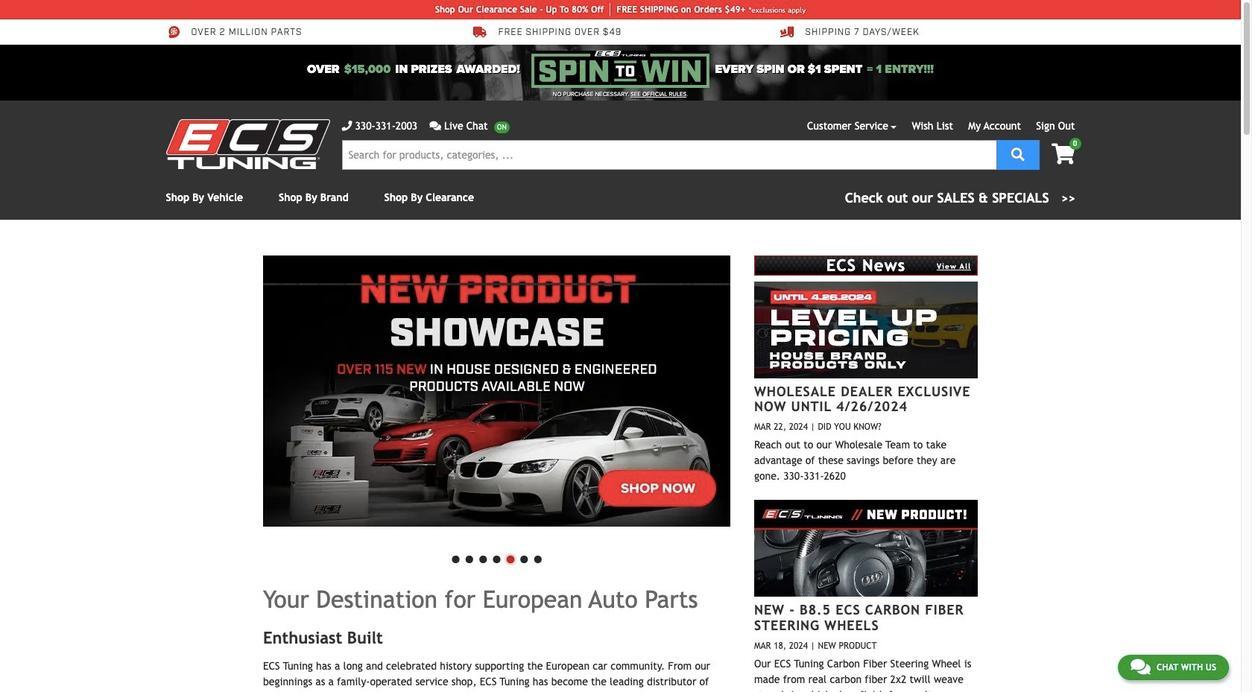 Task type: vqa. For each thing, say whether or not it's contained in the screenshot.
comments icon
yes



Task type: describe. For each thing, give the bounding box(es) containing it.
Search text field
[[342, 140, 996, 170]]

generic - ecs up to 30% off image
[[263, 256, 730, 527]]

phone image
[[342, 121, 352, 131]]

comments image
[[1130, 658, 1151, 676]]

ecs tuning image
[[166, 119, 330, 169]]

ecs tuning 'spin to win' contest logo image
[[532, 51, 709, 88]]



Task type: locate. For each thing, give the bounding box(es) containing it.
wholesale dealer exclusive now until 4/26/2024 image
[[754, 282, 978, 378]]

search image
[[1011, 147, 1025, 161]]

comments image
[[429, 121, 441, 131]]

shopping cart image
[[1052, 144, 1075, 165]]

generic - monthly recap image
[[263, 256, 730, 527], [263, 256, 730, 527], [263, 256, 730, 527]]

new - b8.5 ecs carbon fiber steering wheels image
[[754, 500, 978, 597]]



